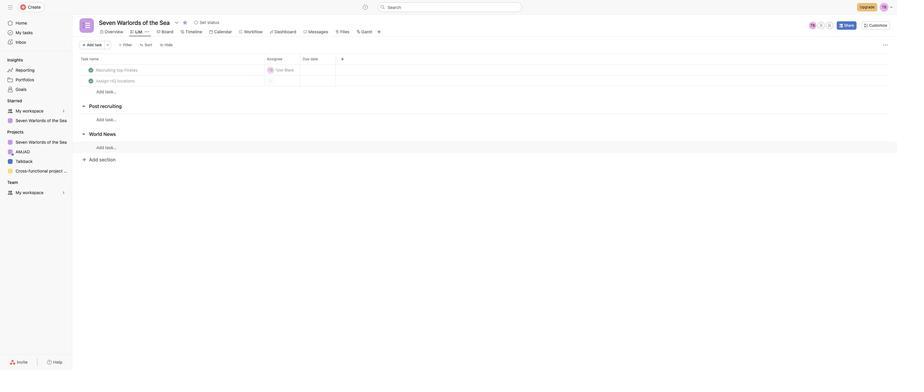 Task type: vqa. For each thing, say whether or not it's contained in the screenshot.
1st Seven Warlords of the Sea link from the top
yes



Task type: locate. For each thing, give the bounding box(es) containing it.
warlords inside the projects element
[[29, 140, 46, 145]]

my workspace inside starred element
[[16, 108, 43, 113]]

my workspace link inside the teams element
[[4, 188, 68, 197]]

1 workspace from the top
[[23, 108, 43, 113]]

1 vertical spatial add task…
[[96, 117, 117, 122]]

add task… for news
[[96, 145, 117, 150]]

my
[[16, 30, 21, 35], [16, 108, 21, 113], [16, 190, 21, 195]]

2 task… from the top
[[105, 117, 117, 122]]

1 vertical spatial my workspace link
[[4, 188, 68, 197]]

completed checkbox inside assign hq locations cell
[[87, 77, 95, 84]]

add task… button
[[96, 89, 117, 95], [96, 116, 117, 123], [96, 144, 117, 151]]

add task… row for world news
[[72, 142, 898, 153]]

my workspace link inside starred element
[[4, 106, 68, 116]]

add inside header untitled section tree grid
[[96, 89, 104, 94]]

tasks
[[23, 30, 33, 35]]

my inside global element
[[16, 30, 21, 35]]

task… down recruiting
[[105, 117, 117, 122]]

1 sea from the top
[[59, 118, 67, 123]]

0 horizontal spatial tb
[[268, 68, 273, 72]]

add task… button down assign hq locations text field
[[96, 89, 117, 95]]

show options image
[[174, 20, 179, 25]]

completed checkbox down completed icon
[[87, 77, 95, 84]]

upgrade
[[860, 5, 875, 9]]

my workspace link down cross-functional project plan link
[[4, 188, 68, 197]]

0 vertical spatial my
[[16, 30, 21, 35]]

seven warlords of the sea link up projects
[[4, 116, 68, 125]]

add task… down post recruiting
[[96, 117, 117, 122]]

2 add task… from the top
[[96, 117, 117, 122]]

completed checkbox up completed image
[[87, 66, 95, 74]]

list
[[135, 29, 142, 34]]

2 my from the top
[[16, 108, 21, 113]]

0 vertical spatial my workspace link
[[4, 106, 68, 116]]

task… up section
[[105, 145, 117, 150]]

3 add task… from the top
[[96, 145, 117, 150]]

2 sea from the top
[[59, 140, 67, 145]]

0 vertical spatial tb
[[811, 23, 815, 28]]

0 vertical spatial add task… row
[[72, 86, 898, 97]]

see details, my workspace image
[[62, 109, 65, 113]]

my workspace inside the teams element
[[16, 190, 43, 195]]

add task… down assign hq locations text field
[[96, 89, 117, 94]]

world news
[[89, 131, 116, 137]]

seven warlords of the sea inside starred element
[[16, 118, 67, 123]]

1 completed checkbox from the top
[[87, 66, 95, 74]]

seven warlords of the sea link
[[4, 116, 68, 125], [4, 137, 68, 147]]

my workspace link
[[4, 106, 68, 116], [4, 188, 68, 197]]

0 vertical spatial seven warlords of the sea
[[16, 118, 67, 123]]

starred button
[[0, 98, 22, 104]]

portfolios link
[[4, 75, 68, 85]]

insights button
[[0, 57, 23, 63]]

1 vertical spatial add task… row
[[72, 114, 898, 125]]

0 vertical spatial completed checkbox
[[87, 66, 95, 74]]

1 my workspace from the top
[[16, 108, 43, 113]]

completed checkbox for recruiting top pirates text box
[[87, 66, 95, 74]]

my left the tasks
[[16, 30, 21, 35]]

seven warlords of the sea
[[16, 118, 67, 123], [16, 140, 67, 145]]

1 vertical spatial the
[[52, 140, 58, 145]]

cross-
[[16, 168, 29, 173]]

1 vertical spatial add task… button
[[96, 116, 117, 123]]

warlords for second seven warlords of the sea link from the bottom
[[29, 118, 46, 123]]

2 completed checkbox from the top
[[87, 77, 95, 84]]

1 the from the top
[[52, 118, 58, 123]]

of for second seven warlords of the sea link from the bottom
[[47, 118, 51, 123]]

1 add task… button from the top
[[96, 89, 117, 95]]

workspace down goals link
[[23, 108, 43, 113]]

my workspace link for see details, my workspace image
[[4, 106, 68, 116]]

2 the from the top
[[52, 140, 58, 145]]

tb inside "row"
[[268, 68, 273, 72]]

0 vertical spatial warlords
[[29, 118, 46, 123]]

recruiting top pirates cell
[[72, 65, 265, 76]]

row containing task name
[[72, 53, 898, 65]]

workspace down cross-functional project plan link
[[23, 190, 43, 195]]

sort button
[[137, 41, 155, 49]]

seven warlords of the sea inside the projects element
[[16, 140, 67, 145]]

list link
[[130, 29, 142, 35]]

add task… button down post recruiting
[[96, 116, 117, 123]]

add field image
[[341, 57, 345, 61]]

starred element
[[0, 95, 72, 127]]

3 add task… row from the top
[[72, 142, 898, 153]]

add task… button up section
[[96, 144, 117, 151]]

warlords for 2nd seven warlords of the sea link from the top
[[29, 140, 46, 145]]

1 vertical spatial seven warlords of the sea
[[16, 140, 67, 145]]

sea
[[59, 118, 67, 123], [59, 140, 67, 145]]

tyler black
[[275, 68, 294, 72]]

1 my from the top
[[16, 30, 21, 35]]

add section
[[89, 157, 116, 162]]

my workspace
[[16, 108, 43, 113], [16, 190, 43, 195]]

warlords inside starred element
[[29, 118, 46, 123]]

task name
[[81, 57, 99, 61]]

3 my from the top
[[16, 190, 21, 195]]

my inside the teams element
[[16, 190, 21, 195]]

completed checkbox for assign hq locations text field
[[87, 77, 95, 84]]

the
[[52, 118, 58, 123], [52, 140, 58, 145]]

1 seven from the top
[[16, 118, 27, 123]]

of
[[47, 118, 51, 123], [47, 140, 51, 145]]

my workspace down team
[[16, 190, 43, 195]]

seven warlords of the sea down see details, my workspace image
[[16, 118, 67, 123]]

projects element
[[0, 127, 72, 177]]

due date
[[303, 57, 318, 61]]

workflow
[[244, 29, 263, 34]]

1 warlords from the top
[[29, 118, 46, 123]]

due
[[303, 57, 310, 61]]

task… down assign hq locations text field
[[105, 89, 117, 94]]

1 of from the top
[[47, 118, 51, 123]]

cross-functional project plan
[[16, 168, 72, 173]]

sea down see details, my workspace image
[[59, 118, 67, 123]]

seven inside the projects element
[[16, 140, 27, 145]]

None text field
[[98, 17, 171, 28]]

status
[[207, 20, 219, 25]]

dashboard
[[275, 29, 296, 34]]

teams element
[[0, 177, 72, 199]]

help button
[[43, 357, 66, 368]]

1 vertical spatial tb
[[268, 68, 273, 72]]

0 vertical spatial the
[[52, 118, 58, 123]]

task…
[[105, 89, 117, 94], [105, 117, 117, 122], [105, 145, 117, 150]]

seven up projects
[[16, 118, 27, 123]]

seven inside starred element
[[16, 118, 27, 123]]

3 task… from the top
[[105, 145, 117, 150]]

sea inside starred element
[[59, 118, 67, 123]]

1 vertical spatial sea
[[59, 140, 67, 145]]

0 vertical spatial sea
[[59, 118, 67, 123]]

2 add task… row from the top
[[72, 114, 898, 125]]

0 vertical spatial workspace
[[23, 108, 43, 113]]

invite
[[17, 360, 28, 365]]

add
[[87, 43, 94, 47], [96, 89, 104, 94], [96, 117, 104, 122], [96, 145, 104, 150], [89, 157, 98, 162]]

add task… up section
[[96, 145, 117, 150]]

2 workspace from the top
[[23, 190, 43, 195]]

1 vertical spatial completed checkbox
[[87, 77, 95, 84]]

completed checkbox inside recruiting top pirates cell
[[87, 66, 95, 74]]

add task… row
[[72, 86, 898, 97], [72, 114, 898, 125], [72, 142, 898, 153]]

my workspace link down goals link
[[4, 106, 68, 116]]

home
[[16, 20, 27, 26]]

goals
[[16, 87, 27, 92]]

2 my workspace link from the top
[[4, 188, 68, 197]]

hide
[[165, 43, 173, 47]]

1 seven warlords of the sea from the top
[[16, 118, 67, 123]]

1 vertical spatial workspace
[[23, 190, 43, 195]]

2 vertical spatial add task… button
[[96, 144, 117, 151]]

row
[[72, 53, 898, 65], [80, 64, 890, 65], [72, 65, 898, 76], [72, 75, 898, 86]]

workspace
[[23, 108, 43, 113], [23, 190, 43, 195]]

workspace inside starred element
[[23, 108, 43, 113]]

tab actions image
[[145, 30, 148, 34]]

section
[[99, 157, 116, 162]]

my down team
[[16, 190, 21, 195]]

my down the starred
[[16, 108, 21, 113]]

add task…
[[96, 89, 117, 94], [96, 117, 117, 122], [96, 145, 117, 150]]

add for recruiting "add task…" button
[[96, 117, 104, 122]]

2 seven from the top
[[16, 140, 27, 145]]

sea up the amjad link
[[59, 140, 67, 145]]

reporting link
[[4, 65, 68, 75]]

overview
[[105, 29, 123, 34]]

timeline
[[185, 29, 202, 34]]

1 my workspace link from the top
[[4, 106, 68, 116]]

add up post recruiting
[[96, 89, 104, 94]]

2 vertical spatial task…
[[105, 145, 117, 150]]

hide button
[[157, 41, 175, 49]]

task… for news
[[105, 145, 117, 150]]

sea inside the projects element
[[59, 140, 67, 145]]

2 vertical spatial add task… row
[[72, 142, 898, 153]]

seven up amjad
[[16, 140, 27, 145]]

2 add task… button from the top
[[96, 116, 117, 123]]

seven warlords of the sea for second seven warlords of the sea link from the bottom
[[16, 118, 67, 123]]

1 add task… from the top
[[96, 89, 117, 94]]

workspace for see details, my workspace icon
[[23, 190, 43, 195]]

see details, my workspace image
[[62, 191, 65, 194]]

1 task… from the top
[[105, 89, 117, 94]]

2 vertical spatial add task…
[[96, 145, 117, 150]]

the for second seven warlords of the sea link from the bottom
[[52, 118, 58, 123]]

add down post recruiting
[[96, 117, 104, 122]]

1 vertical spatial seven
[[16, 140, 27, 145]]

2 seven warlords of the sea link from the top
[[4, 137, 68, 147]]

my workspace link for see details, my workspace icon
[[4, 188, 68, 197]]

1 horizontal spatial tb
[[811, 23, 815, 28]]

my tasks link
[[4, 28, 68, 38]]

add up add section button
[[96, 145, 104, 150]]

2 warlords from the top
[[29, 140, 46, 145]]

help
[[53, 360, 62, 365]]

1 seven warlords of the sea link from the top
[[4, 116, 68, 125]]

of inside starred element
[[47, 118, 51, 123]]

seven for 2nd seven warlords of the sea link from the top
[[16, 140, 27, 145]]

insights
[[7, 57, 23, 62]]

1 vertical spatial task…
[[105, 117, 117, 122]]

1 vertical spatial my workspace
[[16, 190, 43, 195]]

0 vertical spatial task…
[[105, 89, 117, 94]]

files
[[340, 29, 350, 34]]

1 vertical spatial seven warlords of the sea link
[[4, 137, 68, 147]]

add tab image
[[377, 29, 382, 34]]

my workspace down the starred
[[16, 108, 43, 113]]

1 vertical spatial of
[[47, 140, 51, 145]]

calendar
[[214, 29, 232, 34]]

warlords
[[29, 118, 46, 123], [29, 140, 46, 145]]

my inside starred element
[[16, 108, 21, 113]]

files link
[[336, 29, 350, 35]]

post recruiting
[[89, 104, 122, 109]]

tb
[[811, 23, 815, 28], [268, 68, 273, 72]]

seven
[[16, 118, 27, 123], [16, 140, 27, 145]]

2 my workspace from the top
[[16, 190, 43, 195]]

1 vertical spatial warlords
[[29, 140, 46, 145]]

add task… button for news
[[96, 144, 117, 151]]

of inside the projects element
[[47, 140, 51, 145]]

of for 2nd seven warlords of the sea link from the top
[[47, 140, 51, 145]]

seven warlords of the sea link up amjad
[[4, 137, 68, 147]]

collapse task list for this section image
[[81, 104, 86, 109]]

2 of from the top
[[47, 140, 51, 145]]

the inside starred element
[[52, 118, 58, 123]]

2 seven warlords of the sea from the top
[[16, 140, 67, 145]]

3 add task… button from the top
[[96, 144, 117, 151]]

set
[[200, 20, 206, 25]]

sea for 2nd seven warlords of the sea link from the top
[[59, 140, 67, 145]]

1 vertical spatial my
[[16, 108, 21, 113]]

Completed checkbox
[[87, 66, 95, 74], [87, 77, 95, 84]]

my workspace for see details, my workspace icon
[[16, 190, 43, 195]]

2 vertical spatial my
[[16, 190, 21, 195]]

0 vertical spatial seven
[[16, 118, 27, 123]]

0 vertical spatial add task… button
[[96, 89, 117, 95]]

seven warlords of the sea up the amjad link
[[16, 140, 67, 145]]

0 vertical spatial add task…
[[96, 89, 117, 94]]

recruiting
[[100, 104, 122, 109]]

0 vertical spatial of
[[47, 118, 51, 123]]

list image
[[83, 22, 90, 29]]

0 vertical spatial my workspace
[[16, 108, 43, 113]]

tb button
[[810, 22, 817, 29]]

0 vertical spatial seven warlords of the sea link
[[4, 116, 68, 125]]

completed image
[[87, 77, 95, 84]]

add task button
[[80, 41, 105, 49]]

workspace inside the teams element
[[23, 190, 43, 195]]

board
[[162, 29, 173, 34]]

customize
[[870, 23, 888, 28]]

team button
[[0, 179, 18, 185]]



Task type: describe. For each thing, give the bounding box(es) containing it.
calendar link
[[209, 29, 232, 35]]

share button
[[837, 21, 857, 30]]

add task
[[87, 43, 102, 47]]

assignee
[[267, 57, 283, 61]]

upgrade button
[[858, 3, 878, 11]]

seven warlords of the sea for 2nd seven warlords of the sea link from the top
[[16, 140, 67, 145]]

share
[[845, 23, 854, 28]]

tb inside button
[[811, 23, 815, 28]]

sort
[[145, 43, 152, 47]]

set status
[[200, 20, 219, 25]]

create
[[28, 5, 41, 10]]

post recruiting button
[[89, 101, 122, 112]]

add for news's "add task…" button
[[96, 145, 104, 150]]

dashboard link
[[270, 29, 296, 35]]

more actions image
[[106, 43, 109, 47]]

1 add task… row from the top
[[72, 86, 898, 97]]

sea for second seven warlords of the sea link from the bottom
[[59, 118, 67, 123]]

filter button
[[116, 41, 135, 49]]

invite button
[[6, 357, 32, 368]]

more actions image
[[884, 43, 889, 47]]

create button
[[18, 2, 45, 12]]

cross-functional project plan link
[[4, 166, 72, 176]]

date
[[311, 57, 318, 61]]

board link
[[157, 29, 173, 35]]

starred
[[7, 98, 22, 103]]

gantt link
[[357, 29, 373, 35]]

projects button
[[0, 129, 24, 135]]

Search tasks, projects, and more text field
[[378, 2, 522, 12]]

row containing tb
[[72, 65, 898, 76]]

amjad link
[[4, 147, 68, 157]]

gantt
[[362, 29, 373, 34]]

collapse task list for this section image
[[81, 132, 86, 137]]

workspace for see details, my workspace image
[[23, 108, 43, 113]]

my for see details, my workspace image
[[16, 108, 21, 113]]

overview link
[[100, 29, 123, 35]]

Assign HQ locations text field
[[95, 78, 137, 84]]

add left section
[[89, 157, 98, 162]]

inbox
[[16, 40, 26, 45]]

task… for recruiting
[[105, 117, 117, 122]]

name
[[89, 57, 99, 61]]

add task… button inside header untitled section tree grid
[[96, 89, 117, 95]]

portfolios
[[16, 77, 34, 82]]

the for 2nd seven warlords of the sea link from the top
[[52, 140, 58, 145]]

add task… button for recruiting
[[96, 116, 117, 123]]

functional
[[29, 168, 48, 173]]

add task… for recruiting
[[96, 117, 117, 122]]

post
[[89, 104, 99, 109]]

add for "add task…" button inside header untitled section tree grid
[[96, 89, 104, 94]]

messages link
[[304, 29, 328, 35]]

add task… inside header untitled section tree grid
[[96, 89, 117, 94]]

talkback
[[16, 159, 33, 164]]

reporting
[[16, 68, 35, 73]]

world news button
[[89, 129, 116, 140]]

home link
[[4, 18, 68, 28]]

completed image
[[87, 66, 95, 74]]

add left task
[[87, 43, 94, 47]]

timeline link
[[181, 29, 202, 35]]

world
[[89, 131, 102, 137]]

remove from starred image
[[183, 20, 188, 25]]

filter
[[123, 43, 132, 47]]

header untitled section tree grid
[[72, 65, 898, 97]]

set status button
[[192, 18, 222, 27]]

add section button
[[80, 154, 118, 165]]

inbox link
[[4, 38, 68, 47]]

team
[[7, 180, 18, 185]]

workflow link
[[239, 29, 263, 35]]

tyler
[[275, 68, 284, 72]]

seven for second seven warlords of the sea link from the bottom
[[16, 118, 27, 123]]

projects
[[7, 129, 24, 134]]

talkback link
[[4, 157, 68, 166]]

goals link
[[4, 85, 68, 94]]

task
[[81, 57, 88, 61]]

add task… row for post recruiting
[[72, 114, 898, 125]]

history image
[[363, 5, 368, 10]]

my workspace for see details, my workspace image
[[16, 108, 43, 113]]

assign hq locations cell
[[72, 75, 265, 86]]

news
[[103, 131, 116, 137]]

task
[[95, 43, 102, 47]]

black
[[285, 68, 294, 72]]

my tasks
[[16, 30, 33, 35]]

project
[[49, 168, 63, 173]]

amjad
[[16, 149, 30, 154]]

insights element
[[0, 55, 72, 95]]

plan
[[64, 168, 72, 173]]

my for see details, my workspace icon
[[16, 190, 21, 195]]

task… inside header untitled section tree grid
[[105, 89, 117, 94]]

hide sidebar image
[[8, 5, 13, 10]]

customize button
[[862, 21, 890, 30]]

global element
[[0, 15, 72, 51]]

messages
[[308, 29, 328, 34]]

Recruiting top Pirates text field
[[95, 67, 140, 73]]



